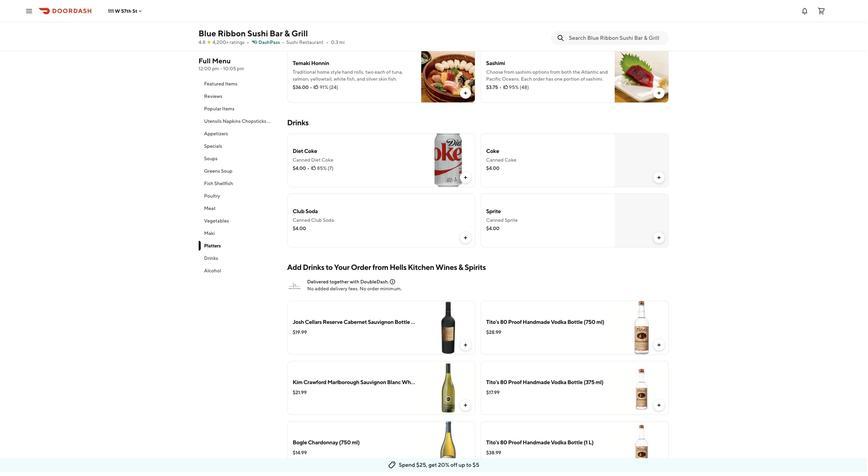 Task type: locate. For each thing, give the bounding box(es) containing it.
0 horizontal spatial no
[[307, 286, 314, 292]]

2 proof from the top
[[508, 379, 522, 386]]

1 vertical spatial choose
[[486, 69, 503, 75]]

1 handmade from the top
[[523, 319, 550, 325]]

dashpass •
[[259, 39, 284, 45]]

fish
[[204, 181, 213, 186]]

0 vertical spatial tito's
[[486, 319, 499, 325]]

sashimi
[[516, 69, 532, 75]]

1 vertical spatial the
[[573, 69, 580, 75]]

0 horizontal spatial gunkan
[[519, 9, 536, 15]]

1 horizontal spatial sprite
[[505, 217, 518, 223]]

reviews
[[204, 93, 222, 99]]

tito's 80 proof handmade vodka bottle (375 ml) image
[[615, 361, 669, 415]]

to right 'up'
[[466, 462, 472, 468]]

assorted
[[486, 9, 506, 15]]

$3.75 left 95%
[[486, 84, 498, 90]]

the inside choose from sushi options from both the atlantic and pacific ocean. $3.75
[[375, 9, 382, 15]]

2 add item to cart image from the top
[[463, 463, 468, 468]]

maki button
[[199, 227, 279, 240]]

0 vertical spatial salmon,
[[558, 16, 575, 21]]

0 vertical spatial both
[[364, 9, 374, 15]]

choose from sushi options from both the atlantic and pacific ocean. $3.75
[[293, 9, 410, 30]]

0 vertical spatial diet
[[293, 148, 303, 154]]

greens soup
[[204, 168, 232, 174]]

0 vertical spatial order
[[533, 76, 545, 82]]

diet up 85%
[[311, 157, 321, 163]]

& right bar
[[285, 28, 290, 38]]

1 tito's from the top
[[486, 319, 499, 325]]

each up the skin
[[375, 69, 385, 75]]

tito's up $28.99
[[486, 319, 499, 325]]

options inside sashimi choose from sashimi options from both the atlantic and pacific oceans. each order has one portion of sashimi.
[[533, 69, 549, 75]]

2 80 from the top
[[500, 379, 507, 386]]

to left your
[[326, 263, 333, 272]]

tuna, right "scallop,"
[[545, 23, 556, 28]]

$5
[[473, 462, 479, 468]]

tito's up $17.99
[[486, 379, 499, 386]]

one
[[557, 9, 565, 15], [585, 16, 593, 21], [554, 76, 563, 82]]

• left 85%
[[307, 166, 309, 171]]

delivered together with doubledash. image
[[390, 279, 396, 285]]

2 vertical spatial tito's
[[486, 439, 499, 446]]

0 horizontal spatial rolls,
[[354, 69, 364, 75]]

1 horizontal spatial gunkan
[[566, 9, 583, 15]]

2 vodka from the top
[[551, 379, 567, 386]]

bogle chardonnay (750 ml) image
[[421, 421, 475, 472]]

white up "scallop,"
[[523, 16, 535, 21]]

$3.75 inside choose from sushi options from both the atlantic and pacific ocean. $3.75
[[293, 24, 305, 30]]

1 vertical spatial one
[[585, 16, 593, 21]]

ratings
[[230, 39, 245, 45]]

1 vertical spatial atlantic
[[581, 69, 599, 75]]

fish,
[[536, 16, 545, 21], [347, 76, 356, 82]]

0 vertical spatial sushi
[[322, 9, 334, 15]]

drinks down "platters"
[[204, 256, 218, 261]]

111 w 57th st
[[108, 8, 137, 14]]

1 vertical spatial diet
[[311, 157, 321, 163]]

platters
[[204, 243, 221, 249]]

1 vertical spatial add item to cart image
[[463, 463, 468, 468]]

2 vertical spatial each
[[375, 69, 385, 75]]

1 vertical spatial &
[[459, 263, 463, 272]]

reserve
[[323, 319, 343, 325]]

order
[[533, 76, 545, 82], [367, 286, 379, 292]]

1 vertical spatial to
[[466, 462, 472, 468]]

1 vertical spatial options
[[533, 69, 549, 75]]

1 vertical spatial sauvignon
[[360, 379, 386, 386]]

$4.00
[[293, 166, 306, 171], [486, 166, 500, 171], [293, 226, 306, 231], [486, 226, 500, 231]]

sushi up dashpass
[[247, 28, 268, 38]]

add item to cart image for coke
[[656, 175, 662, 180]]

0 vertical spatial tuna,
[[545, 23, 556, 28]]

handmade
[[523, 319, 550, 325], [523, 379, 550, 386], [523, 439, 550, 446]]

3 vodka from the top
[[551, 439, 567, 446]]

• right $36.00
[[310, 84, 312, 90]]

1 vertical spatial both
[[562, 69, 572, 75]]

vegetables
[[204, 218, 229, 224]]

featured items
[[204, 81, 237, 87]]

bottle for josh cellars reserve cabernet sauvignon bottle alexander valley (750 ml)
[[395, 319, 410, 325]]

1 horizontal spatial options
[[533, 69, 549, 75]]

0 vertical spatial club
[[293, 208, 305, 215]]

handmade for (1
[[523, 439, 550, 446]]

1 vertical spatial drinks
[[204, 256, 218, 261]]

blue ribbon sushi bar & grill
[[199, 28, 308, 38]]

items up reviews 'button'
[[225, 81, 237, 87]]

choose up the ocean. at the top left
[[293, 9, 310, 15]]

add item to cart image for temaki honnin
[[463, 90, 468, 96]]

(7)
[[328, 166, 334, 171]]

1 80 from the top
[[500, 319, 507, 325]]

the
[[375, 9, 382, 15], [573, 69, 580, 75]]

bottle
[[395, 319, 410, 325], [568, 319, 583, 325], [433, 379, 448, 386], [568, 379, 583, 386], [568, 439, 583, 446]]

tito's up $38.99
[[486, 439, 499, 446]]

2 vertical spatial 80
[[500, 439, 507, 446]]

0 horizontal spatial choose
[[293, 9, 310, 15]]

0 items, open order cart image
[[817, 7, 826, 15]]

items up napkins
[[222, 106, 235, 111]]

add
[[287, 263, 302, 272]]

delivery
[[330, 286, 348, 292]]

2 vertical spatial one
[[554, 76, 563, 82]]

gunkan up yellowtail.
[[566, 9, 583, 15]]

1 horizontal spatial both
[[562, 69, 572, 75]]

1 horizontal spatial &
[[459, 263, 463, 272]]

choose down 'sashimi'
[[486, 69, 503, 75]]

0 vertical spatial options
[[335, 9, 351, 15]]

popular items button
[[199, 102, 279, 115]]

of
[[595, 9, 600, 15], [498, 23, 502, 28], [386, 69, 391, 75], [581, 76, 585, 82]]

0 horizontal spatial sushi
[[247, 28, 268, 38]]

soda
[[306, 208, 318, 215], [323, 217, 334, 223]]

temaki honnin traditional home style hand rolls, two each of tuna, salmon, yellowtail, white fish, and silver skin fish.
[[293, 60, 403, 82]]

0 horizontal spatial each
[[375, 69, 385, 75]]

meat button
[[199, 202, 279, 215]]

0.3
[[331, 39, 338, 45]]

1 add item to cart image from the top
[[463, 403, 468, 408]]

ml)
[[466, 319, 473, 325], [597, 319, 604, 325], [462, 379, 470, 386], [596, 379, 604, 386], [352, 439, 360, 446]]

drinks right soy
[[287, 118, 309, 127]]

0 vertical spatial drinks
[[287, 118, 309, 127]]

tuna, inside temaki honnin traditional home style hand rolls, two each of tuna, salmon, yellowtail, white fish, and silver skin fish.
[[392, 69, 403, 75]]

sprite
[[486, 208, 501, 215], [505, 217, 518, 223]]

spend
[[399, 462, 415, 468]]

yellowtail,
[[311, 76, 333, 82]]

0 vertical spatial items
[[225, 81, 237, 87]]

0 horizontal spatial options
[[335, 9, 351, 15]]

• for $4.00 •
[[307, 166, 309, 171]]

2 gunkan from the left
[[566, 9, 583, 15]]

josh cellars reserve cabernet sauvignon bottle alexander valley (750 ml)
[[293, 319, 473, 325]]

0 vertical spatial vodka
[[551, 319, 567, 325]]

0 vertical spatial sauvignon
[[368, 319, 394, 325]]

tuna,
[[545, 23, 556, 28], [392, 69, 403, 75]]

0 vertical spatial the
[[375, 9, 382, 15]]

white down style
[[334, 76, 346, 82]]

3 proof from the top
[[508, 439, 522, 446]]

coke
[[304, 148, 317, 154], [486, 148, 499, 154], [322, 157, 333, 163], [505, 157, 517, 163]]

bottle for tito's 80 proof handmade vodka bottle (750 ml)
[[568, 319, 583, 325]]

1 vertical spatial pacific
[[486, 76, 501, 82]]

pacific up grill
[[293, 16, 308, 21]]

white inside assorted spicy gunkan and rolls, one gunkan each of spicy crab, spicy white fish, spicy salmon, and one roll each of spicy scallop, spicy tuna, and spicy yellowtail.
[[523, 16, 535, 21]]

sushi restaurant • 0.3 mi
[[286, 39, 345, 45]]

0 vertical spatial 80
[[500, 319, 507, 325]]

4.8
[[199, 39, 206, 45]]

2 handmade from the top
[[523, 379, 550, 386]]

reviews button
[[199, 90, 279, 102]]

options up has
[[533, 69, 549, 75]]

wines
[[436, 263, 457, 272]]

hand
[[342, 69, 353, 75]]

each up roll
[[584, 9, 594, 15]]

1 vertical spatial proof
[[508, 379, 522, 386]]

atlantic inside sashimi choose from sashimi options from both the atlantic and pacific oceans. each order has one portion of sashimi.
[[581, 69, 599, 75]]

specials
[[204, 143, 222, 149]]

0 horizontal spatial both
[[364, 9, 374, 15]]

napkins
[[223, 118, 241, 124]]

1 horizontal spatial salmon,
[[558, 16, 575, 21]]

salmon, down traditional
[[293, 76, 310, 82]]

sushi inside choose from sushi options from both the atlantic and pacific ocean. $3.75
[[322, 9, 334, 15]]

tito's for tito's 80 proof handmade vodka bottle (750 ml)
[[486, 319, 499, 325]]

appetizers button
[[199, 127, 279, 140]]

1 vertical spatial vodka
[[551, 379, 567, 386]]

111 w 57th st button
[[108, 8, 143, 14]]

to
[[326, 263, 333, 272], [466, 462, 472, 468]]

and inside choose from sushi options from both the atlantic and pacific ocean. $3.75
[[402, 9, 410, 15]]

fees.
[[348, 286, 359, 292]]

bogle
[[293, 439, 307, 446]]

pm right 10:05
[[237, 66, 244, 71]]

sushi
[[322, 9, 334, 15], [247, 28, 268, 38], [286, 39, 298, 45]]

club
[[293, 208, 305, 215], [311, 217, 322, 223]]

1 vertical spatial fish,
[[347, 76, 356, 82]]

1 horizontal spatial each
[[486, 23, 497, 28]]

1 horizontal spatial choose
[[486, 69, 503, 75]]

1 horizontal spatial atlantic
[[581, 69, 599, 75]]

pacific up $3.75 •
[[486, 76, 501, 82]]

• for $3.75 •
[[500, 84, 502, 90]]

1 vodka from the top
[[551, 319, 567, 325]]

delivered together with doubledash.
[[307, 279, 389, 285]]

0 vertical spatial rolls,
[[546, 9, 556, 15]]

sashimi image
[[615, 49, 669, 103]]

pacific inside choose from sushi options from both the atlantic and pacific ocean. $3.75
[[293, 16, 308, 21]]

$19.99
[[293, 330, 307, 335]]

0 vertical spatial proof
[[508, 319, 522, 325]]

notification bell image
[[801, 7, 809, 15]]

• down blue ribbon sushi bar & grill
[[247, 39, 249, 45]]

1 horizontal spatial white
[[523, 16, 535, 21]]

1 vertical spatial items
[[222, 106, 235, 111]]

2 horizontal spatial sushi
[[322, 9, 334, 15]]

0 vertical spatial white
[[523, 16, 535, 21]]

cellars
[[305, 319, 322, 325]]

0 vertical spatial pacific
[[293, 16, 308, 21]]

tito's 80 proof handmade vodka bottle (750 ml) image
[[615, 301, 669, 355]]

of up the fish.
[[386, 69, 391, 75]]

order down doubledash.
[[367, 286, 379, 292]]

fish shellfish button
[[199, 177, 279, 190]]

add item to cart image for sprite
[[656, 235, 662, 241]]

0 vertical spatial handmade
[[523, 319, 550, 325]]

1 horizontal spatial club
[[311, 217, 322, 223]]

tuna, up the fish.
[[392, 69, 403, 75]]

of right portion at the top of page
[[581, 76, 585, 82]]

3 handmade from the top
[[523, 439, 550, 446]]

1 vertical spatial 80
[[500, 379, 507, 386]]

sauvignon right cabernet
[[368, 319, 394, 325]]

2 no from the left
[[360, 286, 366, 292]]

spend $25, get 20% off up to $5
[[399, 462, 479, 468]]

• for dashpass •
[[282, 39, 284, 45]]

$4.00 inside coke canned coke $4.00
[[486, 166, 500, 171]]

1 vertical spatial tuna,
[[392, 69, 403, 75]]

0 vertical spatial fish,
[[536, 16, 545, 21]]

order left has
[[533, 76, 545, 82]]

pacific
[[293, 16, 308, 21], [486, 76, 501, 82]]

0 vertical spatial $3.75
[[293, 24, 305, 30]]

0 horizontal spatial fish,
[[347, 76, 356, 82]]

drinks up delivered
[[303, 263, 324, 272]]

salmon, inside assorted spicy gunkan and rolls, one gunkan each of spicy crab, spicy white fish, spicy salmon, and one roll each of spicy scallop, spicy tuna, and spicy yellowtail.
[[558, 16, 575, 21]]

1 vertical spatial white
[[334, 76, 346, 82]]

gunkan up "scallop,"
[[519, 9, 536, 15]]

and inside sashimi choose from sashimi options from both the atlantic and pacific oceans. each order has one portion of sashimi.
[[600, 69, 608, 75]]

• left 95%
[[500, 84, 502, 90]]

options up the mi
[[335, 9, 351, 15]]

1 horizontal spatial pm
[[237, 66, 244, 71]]

0 horizontal spatial pm
[[212, 66, 219, 71]]

choose
[[293, 9, 310, 15], [486, 69, 503, 75]]

1 horizontal spatial order
[[533, 76, 545, 82]]

shellfish
[[214, 181, 233, 186]]

0 horizontal spatial white
[[334, 76, 346, 82]]

diet up $4.00 •
[[293, 148, 303, 154]]

1 horizontal spatial the
[[573, 69, 580, 75]]

poultry
[[204, 193, 220, 199]]

0 vertical spatial choose
[[293, 9, 310, 15]]

proof for tito's 80 proof handmade vodka bottle (375 ml)
[[508, 379, 522, 386]]

3 80 from the top
[[500, 439, 507, 446]]

0 horizontal spatial the
[[375, 9, 382, 15]]

2 vertical spatial vodka
[[551, 439, 567, 446]]

sauvignon left blanc
[[360, 379, 386, 386]]

each down assorted
[[486, 23, 497, 28]]

1 horizontal spatial pacific
[[486, 76, 501, 82]]

temaki
[[293, 60, 310, 66]]

handmade for (375
[[523, 379, 550, 386]]

0 horizontal spatial tuna,
[[392, 69, 403, 75]]

open menu image
[[25, 7, 33, 15]]

each inside temaki honnin traditional home style hand rolls, two each of tuna, salmon, yellowtail, white fish, and silver skin fish.
[[375, 69, 385, 75]]

2 vertical spatial proof
[[508, 439, 522, 446]]

0 vertical spatial add item to cart image
[[463, 403, 468, 408]]

1 proof from the top
[[508, 319, 522, 325]]

$4.00 inside club soda canned club soda $4.00
[[293, 226, 306, 231]]

greens
[[204, 168, 220, 174]]

add item to cart image for tito's 80 proof handmade vodka bottle (375 ml)
[[656, 403, 662, 408]]

your
[[334, 263, 350, 272]]

grill
[[292, 28, 308, 38]]

add item to cart image for diet coke
[[463, 175, 468, 180]]

$28.99
[[486, 330, 501, 335]]

& left 'spirits'
[[459, 263, 463, 272]]

add item to cart image
[[656, 30, 662, 36], [463, 90, 468, 96], [656, 90, 662, 96], [463, 175, 468, 180], [656, 175, 662, 180], [463, 235, 468, 241], [656, 235, 662, 241], [463, 342, 468, 348], [656, 342, 662, 348], [656, 403, 662, 408]]

2 tito's from the top
[[486, 379, 499, 386]]

tito's 80 proof handmade vodka bottle (375 ml)
[[486, 379, 604, 386]]

0 horizontal spatial club
[[293, 208, 305, 215]]

sushi up the ocean. at the top left
[[322, 9, 334, 15]]

3 tito's from the top
[[486, 439, 499, 446]]

traditional
[[293, 69, 316, 75]]

no right fees.
[[360, 286, 366, 292]]

minimum.
[[380, 286, 402, 292]]

tito's
[[486, 319, 499, 325], [486, 379, 499, 386], [486, 439, 499, 446]]

2 vertical spatial sushi
[[286, 39, 298, 45]]

josh cellars reserve cabernet sauvignon bottle alexander valley (750 ml) image
[[421, 301, 475, 355]]

salmon, left roll
[[558, 16, 575, 21]]

no
[[307, 286, 314, 292], [360, 286, 366, 292]]

1 horizontal spatial diet
[[311, 157, 321, 163]]

$3.75 up the restaurant
[[293, 24, 305, 30]]

add item to cart image
[[463, 403, 468, 408], [463, 463, 468, 468]]

sushi down grill
[[286, 39, 298, 45]]

1 horizontal spatial fish,
[[536, 16, 545, 21]]

1 pm from the left
[[212, 66, 219, 71]]

pm left -
[[212, 66, 219, 71]]

2 horizontal spatial each
[[584, 9, 594, 15]]

tito's for tito's 80 proof handmade vodka bottle (1 l)
[[486, 439, 499, 446]]

1 vertical spatial tito's
[[486, 379, 499, 386]]

no down delivered
[[307, 286, 314, 292]]

80 for tito's 80 proof handmade vodka bottle (1 l)
[[500, 439, 507, 446]]

Item Search search field
[[569, 34, 663, 42]]

&
[[285, 28, 290, 38], [459, 263, 463, 272]]

4,200+
[[212, 39, 229, 45]]

1 horizontal spatial sushi
[[286, 39, 298, 45]]

canned inside coke canned coke $4.00
[[486, 157, 504, 163]]

proof
[[508, 319, 522, 325], [508, 379, 522, 386], [508, 439, 522, 446]]

1 vertical spatial rolls,
[[354, 69, 364, 75]]

has
[[546, 76, 553, 82]]

rolls,
[[546, 9, 556, 15], [354, 69, 364, 75]]

0 horizontal spatial $3.75
[[293, 24, 305, 30]]

0 vertical spatial atlantic
[[383, 9, 401, 15]]

• down bar
[[282, 39, 284, 45]]



Task type: describe. For each thing, give the bounding box(es) containing it.
of down crab,
[[498, 23, 502, 28]]

popular
[[204, 106, 221, 111]]

both inside choose from sushi options from both the atlantic and pacific ocean. $3.75
[[364, 9, 374, 15]]

add item to cart image for sashimi
[[656, 90, 662, 96]]

vodka for (375
[[551, 379, 567, 386]]

atlantic inside choose from sushi options from both the atlantic and pacific ocean. $3.75
[[383, 9, 401, 15]]

assorted spicy gunkan and rolls, one gunkan each of spicy crab, spicy white fish, spicy salmon, and one roll each of spicy scallop, spicy tuna, and spicy yellowtail.
[[486, 9, 601, 28]]

(48)
[[520, 84, 529, 90]]

fish, inside assorted spicy gunkan and rolls, one gunkan each of spicy crab, spicy white fish, spicy salmon, and one roll each of spicy scallop, spicy tuna, and spicy yellowtail.
[[536, 16, 545, 21]]

ocean.
[[309, 16, 324, 21]]

temaki honnin image
[[421, 49, 475, 103]]

0 vertical spatial each
[[584, 9, 594, 15]]

kim
[[293, 379, 303, 386]]

1 gunkan from the left
[[519, 9, 536, 15]]

club soda canned club soda $4.00
[[293, 208, 334, 231]]

20%
[[438, 462, 450, 468]]

together
[[330, 279, 349, 285]]

0 horizontal spatial &
[[285, 28, 290, 38]]

items for featured items
[[225, 81, 237, 87]]

choose inside sashimi choose from sashimi options from both the atlantic and pacific oceans. each order has one portion of sashimi.
[[486, 69, 503, 75]]

wine
[[418, 379, 432, 386]]

fish.
[[388, 76, 397, 82]]

scallop,
[[516, 23, 532, 28]]

• left 0.3 at top left
[[326, 39, 328, 45]]

1 horizontal spatial $3.75
[[486, 84, 498, 90]]

$38.99
[[486, 450, 501, 456]]

one inside sashimi choose from sashimi options from both the atlantic and pacific oceans. each order has one portion of sashimi.
[[554, 76, 563, 82]]

each
[[521, 76, 532, 82]]

91%
[[320, 84, 328, 90]]

2 vertical spatial drinks
[[303, 263, 324, 272]]

sushi for bar
[[247, 28, 268, 38]]

sprite canned sprite $4.00
[[486, 208, 518, 231]]

home
[[317, 69, 330, 75]]

items for popular items
[[222, 106, 235, 111]]

soups
[[204, 156, 218, 161]]

10:05
[[223, 66, 236, 71]]

111
[[108, 8, 114, 14]]

spirits
[[465, 263, 486, 272]]

kim crawford marlborough sauvignon blanc white wine bottle (750 ml) image
[[421, 361, 475, 415]]

drinks inside "drinks" button
[[204, 256, 218, 261]]

0 vertical spatial sprite
[[486, 208, 501, 215]]

$25,
[[416, 462, 428, 468]]

add item to cart image for kim crawford marlborough sauvignon blanc white wine bottle (750 ml)
[[463, 403, 468, 408]]

proof for tito's 80 proof handmade vodka bottle (1 l)
[[508, 439, 522, 446]]

$36.00 •
[[293, 84, 312, 90]]

95% (48)
[[509, 84, 529, 90]]

alcohol
[[204, 268, 221, 274]]

tuna, inside assorted spicy gunkan and rolls, one gunkan each of spicy crab, spicy white fish, spicy salmon, and one roll each of spicy scallop, spicy tuna, and spicy yellowtail.
[[545, 23, 556, 28]]

diet coke canned diet coke
[[293, 148, 333, 163]]

canned inside sprite canned sprite $4.00
[[486, 217, 504, 223]]

tito's for tito's 80 proof handmade vodka bottle (375 ml)
[[486, 379, 499, 386]]

rolls, inside assorted spicy gunkan and rolls, one gunkan each of spicy crab, spicy white fish, spicy salmon, and one roll each of spicy scallop, spicy tuna, and spicy yellowtail.
[[546, 9, 556, 15]]

options inside choose from sushi options from both the atlantic and pacific ocean. $3.75
[[335, 9, 351, 15]]

bottle for tito's 80 proof handmade vodka bottle (375 ml)
[[568, 379, 583, 386]]

-
[[220, 66, 222, 71]]

1 vertical spatial sprite
[[505, 217, 518, 223]]

valley
[[437, 319, 452, 325]]

honoo platter image
[[615, 0, 669, 43]]

0 vertical spatial one
[[557, 9, 565, 15]]

sushi image
[[421, 0, 475, 43]]

95%
[[509, 84, 519, 90]]

soy
[[267, 118, 275, 124]]

proof for tito's 80 proof handmade vodka bottle (750 ml)
[[508, 319, 522, 325]]

canned inside diet coke canned diet coke
[[293, 157, 310, 163]]

sashimi choose from sashimi options from both the atlantic and pacific oceans. each order has one portion of sashimi.
[[486, 60, 608, 82]]

tito's 80 proof handmade vodka bottle (750 ml)
[[486, 319, 604, 325]]

ribbon
[[218, 28, 246, 38]]

maki
[[204, 231, 215, 236]]

0 horizontal spatial soda
[[306, 208, 318, 215]]

both inside sashimi choose from sashimi options from both the atlantic and pacific oceans. each order has one portion of sashimi.
[[562, 69, 572, 75]]

soups button
[[199, 152, 279, 165]]

0 horizontal spatial order
[[367, 286, 379, 292]]

the inside sashimi choose from sashimi options from both the atlantic and pacific oceans. each order has one portion of sashimi.
[[573, 69, 580, 75]]

1 horizontal spatial to
[[466, 462, 472, 468]]

skin
[[379, 76, 387, 82]]

$4.00 •
[[293, 166, 309, 171]]

canned inside club soda canned club soda $4.00
[[293, 217, 310, 223]]

sushi for options
[[322, 9, 334, 15]]

bottle for tito's 80 proof handmade vodka bottle (1 l)
[[568, 439, 583, 446]]

cabernet
[[344, 319, 367, 325]]

sashimi
[[486, 60, 505, 66]]

order
[[351, 263, 371, 272]]

91% (24)
[[320, 84, 338, 90]]

1 vertical spatial each
[[486, 23, 497, 28]]

honnin
[[311, 60, 329, 66]]

vodka for (1
[[551, 439, 567, 446]]

with
[[350, 279, 359, 285]]

2 pm from the left
[[237, 66, 244, 71]]

$17.99
[[486, 390, 500, 395]]

mi
[[339, 39, 345, 45]]

fish shellfish
[[204, 181, 233, 186]]

poultry button
[[199, 190, 279, 202]]

popular items
[[204, 106, 235, 111]]

portion
[[564, 76, 580, 82]]

order inside sashimi choose from sashimi options from both the atlantic and pacific oceans. each order has one portion of sashimi.
[[533, 76, 545, 82]]

white inside temaki honnin traditional home style hand rolls, two each of tuna, salmon, yellowtail, white fish, and silver skin fish.
[[334, 76, 346, 82]]

diet coke image
[[421, 133, 475, 187]]

85%
[[317, 166, 327, 171]]

fish, inside temaki honnin traditional home style hand rolls, two each of tuna, salmon, yellowtail, white fish, and silver skin fish.
[[347, 76, 356, 82]]

meat
[[204, 206, 216, 211]]

of inside temaki honnin traditional home style hand rolls, two each of tuna, salmon, yellowtail, white fish, and silver skin fish.
[[386, 69, 391, 75]]

chopsticks
[[242, 118, 266, 124]]

1 no from the left
[[307, 286, 314, 292]]

$36.00
[[293, 84, 309, 90]]

add drinks to your order from hells kitchen wines & spirits
[[287, 263, 486, 272]]

yellowtail.
[[579, 23, 601, 28]]

and inside temaki honnin traditional home style hand rolls, two each of tuna, salmon, yellowtail, white fish, and silver skin fish.
[[357, 76, 365, 82]]

utensils
[[204, 118, 222, 124]]

1 vertical spatial club
[[311, 217, 322, 223]]

$4.00 inside sprite canned sprite $4.00
[[486, 226, 500, 231]]

chardonnay
[[308, 439, 338, 446]]

vodka for (750
[[551, 319, 567, 325]]

sashimi.
[[586, 76, 604, 82]]

full
[[199, 57, 211, 65]]

rolls, inside temaki honnin traditional home style hand rolls, two each of tuna, salmon, yellowtail, white fish, and silver skin fish.
[[354, 69, 364, 75]]

salmon, inside temaki honnin traditional home style hand rolls, two each of tuna, salmon, yellowtail, white fish, and silver skin fish.
[[293, 76, 310, 82]]

handmade for (750
[[523, 319, 550, 325]]

$21.99
[[293, 390, 307, 395]]

of inside sashimi choose from sashimi options from both the atlantic and pacific oceans. each order has one portion of sashimi.
[[581, 76, 585, 82]]

marlborough
[[328, 379, 359, 386]]

silver
[[366, 76, 378, 82]]

st
[[132, 8, 137, 14]]

roll
[[594, 16, 601, 21]]

icon image
[[287, 278, 302, 293]]

specials button
[[199, 140, 279, 152]]

kitchen
[[408, 263, 434, 272]]

choose inside choose from sushi options from both the atlantic and pacific ocean. $3.75
[[293, 9, 310, 15]]

full menu 12:00 pm - 10:05 pm
[[199, 57, 244, 71]]

added
[[315, 286, 329, 292]]

bar
[[270, 28, 283, 38]]

85% (7)
[[317, 166, 334, 171]]

tito's 80 proof handmade vodka bottle (1 l) image
[[615, 421, 669, 472]]

josh
[[293, 319, 304, 325]]

oceans.
[[502, 76, 520, 82]]

blanc
[[387, 379, 401, 386]]

doubledash.
[[360, 279, 389, 285]]

$14.99
[[293, 450, 307, 456]]

add item to cart image for josh cellars reserve cabernet sauvignon bottle alexander valley (750 ml)
[[463, 342, 468, 348]]

12:00
[[199, 66, 211, 71]]

0 horizontal spatial diet
[[293, 148, 303, 154]]

of up roll
[[595, 9, 600, 15]]

vegetables button
[[199, 215, 279, 227]]

utensils napkins chopsticks soy sauce
[[204, 118, 290, 124]]

add item to cart image for tito's 80 proof handmade vodka bottle (750 ml)
[[656, 342, 662, 348]]

57th
[[121, 8, 131, 14]]

style
[[331, 69, 341, 75]]

drinks button
[[199, 252, 279, 265]]

greens soup button
[[199, 165, 279, 177]]

80 for tito's 80 proof handmade vodka bottle (375 ml)
[[500, 379, 507, 386]]

add item to cart image for bogle chardonnay (750 ml)
[[463, 463, 468, 468]]

• for $36.00 •
[[310, 84, 312, 90]]

pacific inside sashimi choose from sashimi options from both the atlantic and pacific oceans. each order has one portion of sashimi.
[[486, 76, 501, 82]]

80 for tito's 80 proof handmade vodka bottle (750 ml)
[[500, 319, 507, 325]]

1 horizontal spatial soda
[[323, 217, 334, 223]]

0 vertical spatial to
[[326, 263, 333, 272]]



Task type: vqa. For each thing, say whether or not it's contained in the screenshot.


